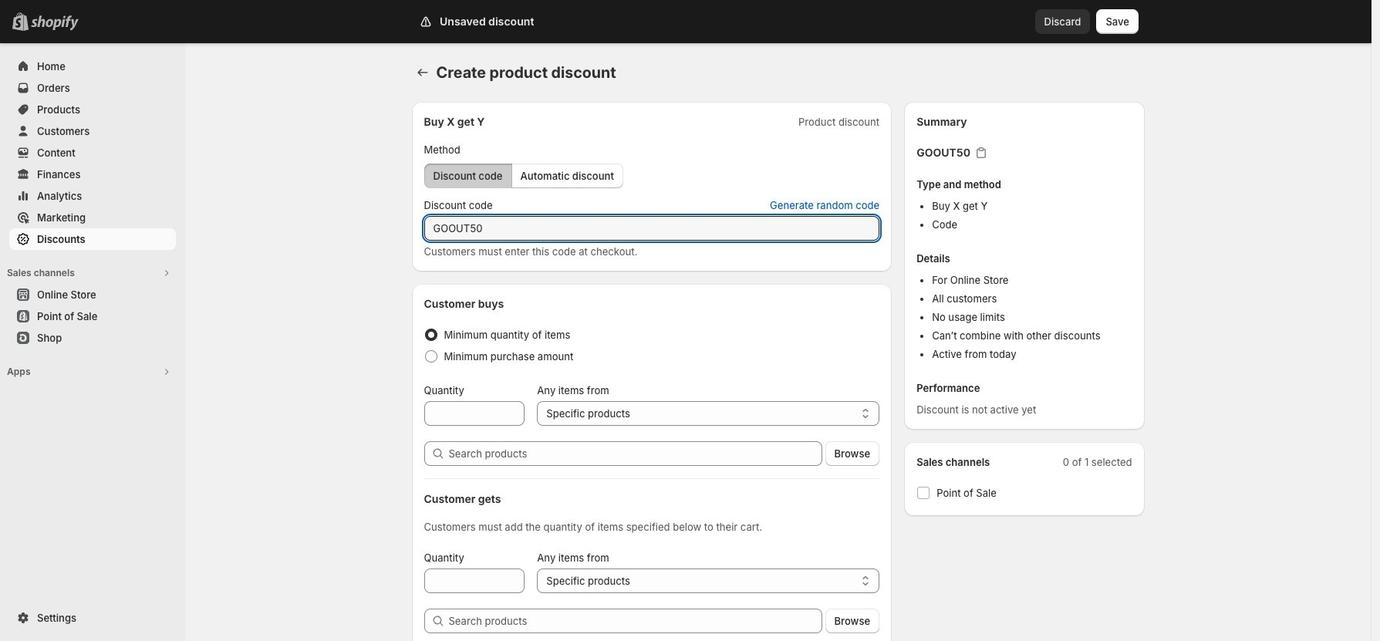 Task type: locate. For each thing, give the bounding box(es) containing it.
Search products text field
[[449, 441, 822, 466]]

None text field
[[424, 401, 525, 426], [424, 569, 525, 593], [424, 401, 525, 426], [424, 569, 525, 593]]

None text field
[[424, 216, 880, 241]]



Task type: describe. For each thing, give the bounding box(es) containing it.
shopify image
[[31, 15, 79, 31]]

Search products text field
[[449, 609, 822, 633]]



Task type: vqa. For each thing, say whether or not it's contained in the screenshot.
Search products text field
yes



